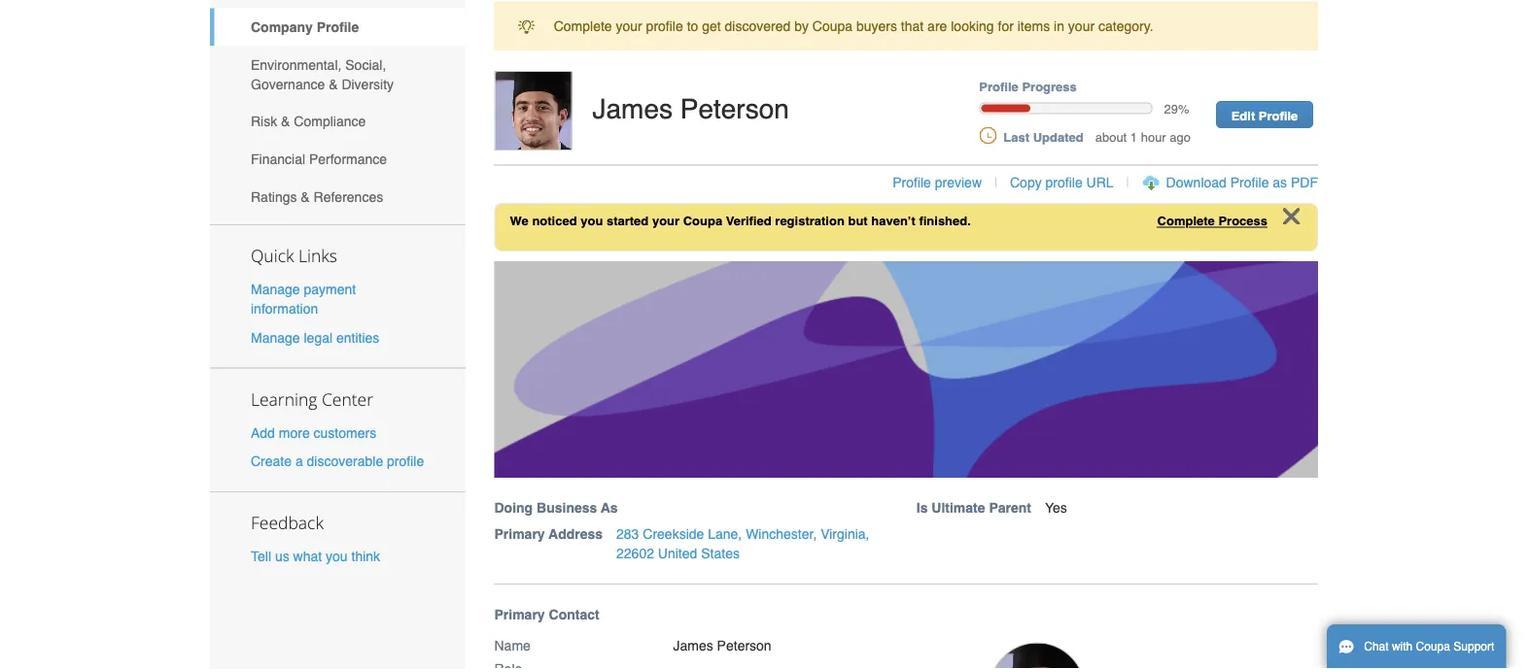 Task type: vqa. For each thing, say whether or not it's contained in the screenshot.
bottom the Coupa Supplier Portal image
no



Task type: locate. For each thing, give the bounding box(es) containing it.
complete your profile to get discovered by coupa buyers that are looking for items in your category.
[[554, 18, 1154, 34]]

1 vertical spatial james
[[673, 638, 713, 654]]

about
[[1095, 130, 1127, 144]]

profile inside button
[[1046, 175, 1083, 190]]

1
[[1131, 130, 1138, 144]]

your inside the james peterson banner
[[652, 214, 680, 228]]

environmental, social, governance & diversity link
[[210, 46, 465, 103]]

registration
[[775, 214, 845, 228]]

1 horizontal spatial profile
[[646, 18, 683, 34]]

your right started
[[652, 214, 680, 228]]

manage up the information
[[251, 282, 300, 298]]

what
[[293, 549, 322, 565]]

coupa inside the james peterson banner
[[683, 214, 723, 228]]

complete inside alert
[[554, 18, 612, 34]]

financial performance
[[251, 151, 387, 167]]

1 vertical spatial primary
[[494, 608, 545, 623]]

2 horizontal spatial profile
[[1046, 175, 1083, 190]]

james peterson down "states"
[[673, 638, 772, 654]]

james peterson down to
[[593, 94, 789, 125]]

create
[[251, 454, 292, 469]]

discoverable
[[307, 454, 383, 469]]

profile inside button
[[1231, 175, 1269, 190]]

by
[[794, 18, 809, 34]]

0 horizontal spatial complete
[[554, 18, 612, 34]]

doing
[[494, 501, 533, 516]]

company profile link
[[210, 8, 465, 46]]

primary down doing
[[494, 527, 545, 543]]

primary
[[494, 527, 545, 543], [494, 608, 545, 623]]

haven't
[[871, 214, 916, 228]]

profile left url
[[1046, 175, 1083, 190]]

risk
[[251, 114, 277, 129]]

your right in in the right of the page
[[1068, 18, 1095, 34]]

tell
[[251, 549, 271, 565]]

information
[[251, 301, 318, 317]]

0 horizontal spatial coupa
[[683, 214, 723, 228]]

diversity
[[342, 76, 394, 92]]

coupa left verified on the top of page
[[683, 214, 723, 228]]

0 vertical spatial peterson
[[680, 94, 789, 125]]

pdf
[[1291, 175, 1318, 190]]

primary address
[[494, 527, 603, 543]]

finished.
[[919, 214, 971, 228]]

verified
[[726, 214, 772, 228]]

download profile as pdf button
[[1166, 173, 1318, 192]]

1 vertical spatial coupa
[[683, 214, 723, 228]]

& left diversity
[[329, 76, 338, 92]]

0 vertical spatial complete
[[554, 18, 612, 34]]

1 manage from the top
[[251, 282, 300, 298]]

primary inside the james peterson banner
[[494, 527, 545, 543]]

winchester,
[[746, 527, 817, 543]]

entities
[[336, 330, 379, 346]]

1 primary from the top
[[494, 527, 545, 543]]

edit profile link
[[1216, 101, 1313, 128]]

1 vertical spatial you
[[326, 549, 348, 565]]

0 vertical spatial profile
[[646, 18, 683, 34]]

&
[[329, 76, 338, 92], [281, 114, 290, 129], [301, 189, 310, 205]]

with
[[1392, 641, 1413, 654]]

2 vertical spatial &
[[301, 189, 310, 205]]

0 vertical spatial you
[[581, 214, 603, 228]]

& inside risk & compliance link
[[281, 114, 290, 129]]

ratings
[[251, 189, 297, 205]]

primary up name
[[494, 608, 545, 623]]

2 primary from the top
[[494, 608, 545, 623]]

& inside ratings & references link
[[301, 189, 310, 205]]

ultimate
[[932, 501, 985, 516]]

profile up social,
[[317, 19, 359, 35]]

1 vertical spatial complete
[[1158, 214, 1215, 228]]

james peterson inside the james peterson banner
[[593, 94, 789, 125]]

1 horizontal spatial coupa
[[813, 18, 853, 34]]

283 creekside lane, winchester, virginia, 22602 united states
[[616, 527, 870, 562]]

name
[[494, 638, 531, 654]]

chat with coupa support button
[[1327, 625, 1506, 670]]

1 vertical spatial &
[[281, 114, 290, 129]]

manage
[[251, 282, 300, 298], [251, 330, 300, 346]]

updated
[[1033, 130, 1084, 144]]

complete
[[554, 18, 612, 34], [1158, 214, 1215, 228]]

coupa right "with"
[[1416, 641, 1451, 654]]

2 horizontal spatial coupa
[[1416, 641, 1451, 654]]

copy
[[1010, 175, 1042, 190]]

profile right edit
[[1259, 108, 1298, 123]]

2 vertical spatial coupa
[[1416, 641, 1451, 654]]

risk & compliance
[[251, 114, 366, 129]]

1 horizontal spatial complete
[[1158, 214, 1215, 228]]

your left to
[[616, 18, 642, 34]]

peterson down "states"
[[717, 638, 772, 654]]

2 horizontal spatial &
[[329, 76, 338, 92]]

0 horizontal spatial &
[[281, 114, 290, 129]]

complete process
[[1158, 214, 1268, 228]]

environmental,
[[251, 57, 342, 72]]

0 horizontal spatial profile
[[387, 454, 424, 469]]

0 vertical spatial &
[[329, 76, 338, 92]]

we noticed you started your coupa verified registration but haven't finished.
[[510, 214, 971, 228]]

manage down the information
[[251, 330, 300, 346]]

complete for complete process
[[1158, 214, 1215, 228]]

1 vertical spatial profile
[[1046, 175, 1083, 190]]

1 vertical spatial james peterson
[[673, 638, 772, 654]]

profile right discoverable
[[387, 454, 424, 469]]

coupa right by at the right top of the page
[[813, 18, 853, 34]]

1 horizontal spatial your
[[652, 214, 680, 228]]

category.
[[1099, 18, 1154, 34]]

complete your profile to get discovered by coupa buyers that are looking for items in your category. alert
[[494, 1, 1318, 50]]

url
[[1087, 175, 1114, 190]]

1 vertical spatial peterson
[[717, 638, 772, 654]]

complete inside the james peterson banner
[[1158, 214, 1215, 228]]

james peterson
[[593, 94, 789, 125], [673, 638, 772, 654]]

283 creekside lane, winchester, virginia, 22602 united states link
[[616, 527, 870, 562]]

download profile as pdf
[[1166, 175, 1318, 190]]

a
[[295, 454, 303, 469]]

legal
[[304, 330, 333, 346]]

add more customers link
[[251, 425, 376, 441]]

parent
[[989, 501, 1032, 516]]

progress
[[1022, 79, 1077, 94]]

1 horizontal spatial james
[[673, 638, 713, 654]]

1 vertical spatial manage
[[251, 330, 300, 346]]

financial
[[251, 151, 305, 167]]

1 horizontal spatial &
[[301, 189, 310, 205]]

doing business as
[[494, 501, 618, 516]]

you left started
[[581, 214, 603, 228]]

0 horizontal spatial james
[[593, 94, 673, 125]]

peterson down "discovered"
[[680, 94, 789, 125]]

2 manage from the top
[[251, 330, 300, 346]]

1 horizontal spatial you
[[581, 214, 603, 228]]

0 vertical spatial james
[[593, 94, 673, 125]]

& right risk at the top of the page
[[281, 114, 290, 129]]

0 vertical spatial james peterson
[[593, 94, 789, 125]]

edit profile
[[1232, 108, 1298, 123]]

profile for download profile as pdf
[[1231, 175, 1269, 190]]

in
[[1054, 18, 1065, 34]]

tell us what you think
[[251, 549, 380, 565]]

0 vertical spatial coupa
[[813, 18, 853, 34]]

profile
[[646, 18, 683, 34], [1046, 175, 1083, 190], [387, 454, 424, 469]]

& for references
[[301, 189, 310, 205]]

profile left as
[[1231, 175, 1269, 190]]

manage payment information
[[251, 282, 356, 317]]

profile
[[317, 19, 359, 35], [979, 79, 1019, 94], [1259, 108, 1298, 123], [893, 175, 931, 190], [1231, 175, 1269, 190]]

payment
[[304, 282, 356, 298]]

& inside environmental, social, governance & diversity
[[329, 76, 338, 92]]

manage inside 'manage payment information'
[[251, 282, 300, 298]]

company
[[251, 19, 313, 35]]

coupa
[[813, 18, 853, 34], [683, 214, 723, 228], [1416, 641, 1451, 654]]

support
[[1454, 641, 1495, 654]]

profile left to
[[646, 18, 683, 34]]

you left think
[[326, 549, 348, 565]]

0 horizontal spatial you
[[326, 549, 348, 565]]

close image
[[1283, 207, 1300, 225]]

profile for edit profile
[[1259, 108, 1298, 123]]

0 vertical spatial manage
[[251, 282, 300, 298]]

0 vertical spatial primary
[[494, 527, 545, 543]]

you inside tell us what you think button
[[326, 549, 348, 565]]

& for compliance
[[281, 114, 290, 129]]

& right ratings
[[301, 189, 310, 205]]



Task type: describe. For each thing, give the bounding box(es) containing it.
complete for complete your profile to get discovered by coupa buyers that are looking for items in your category.
[[554, 18, 612, 34]]

governance
[[251, 76, 325, 92]]

you inside the james peterson banner
[[581, 214, 603, 228]]

virginia,
[[821, 527, 870, 543]]

primary for primary address
[[494, 527, 545, 543]]

get
[[702, 18, 721, 34]]

2 vertical spatial profile
[[387, 454, 424, 469]]

profile left progress
[[979, 79, 1019, 94]]

2 horizontal spatial your
[[1068, 18, 1095, 34]]

chat with coupa support
[[1364, 641, 1495, 654]]

coupa inside button
[[1416, 641, 1451, 654]]

references
[[314, 189, 383, 205]]

profile for company profile
[[317, 19, 359, 35]]

business
[[537, 501, 597, 516]]

lane,
[[708, 527, 742, 543]]

ago
[[1170, 130, 1191, 144]]

profile preview link
[[893, 175, 982, 190]]

hour
[[1141, 130, 1166, 144]]

283
[[616, 527, 639, 543]]

united
[[658, 547, 697, 562]]

is
[[917, 501, 928, 516]]

profile preview
[[893, 175, 982, 190]]

that
[[901, 18, 924, 34]]

feedback
[[251, 512, 324, 535]]

add more customers
[[251, 425, 376, 441]]

are
[[928, 18, 947, 34]]

manage payment information link
[[251, 282, 356, 317]]

as
[[1273, 175, 1287, 190]]

center
[[322, 388, 373, 411]]

primary contact
[[494, 608, 600, 623]]

as
[[601, 501, 618, 516]]

james peterson banner
[[488, 71, 1339, 585]]

learning center
[[251, 388, 373, 411]]

create a discoverable profile
[[251, 454, 424, 469]]

james peterson image
[[494, 71, 572, 151]]

profile inside alert
[[646, 18, 683, 34]]

29%
[[1164, 102, 1190, 117]]

creekside
[[643, 527, 704, 543]]

background image
[[494, 262, 1318, 478]]

performance
[[309, 151, 387, 167]]

think
[[351, 549, 380, 565]]

chat
[[1364, 641, 1389, 654]]

quick
[[251, 245, 294, 267]]

address
[[549, 527, 603, 543]]

about 1 hour ago
[[1095, 130, 1191, 144]]

profile progress
[[979, 79, 1077, 94]]

copy profile url button
[[1010, 173, 1114, 192]]

compliance
[[294, 114, 366, 129]]

manage legal entities
[[251, 330, 379, 346]]

contact
[[549, 608, 600, 623]]

add
[[251, 425, 275, 441]]

but
[[848, 214, 868, 228]]

is ultimate parent
[[917, 501, 1032, 516]]

ratings & references link
[[210, 178, 465, 216]]

primary contact image
[[989, 643, 1086, 670]]

to
[[687, 18, 698, 34]]

discovered
[[725, 18, 791, 34]]

coupa inside alert
[[813, 18, 853, 34]]

primary for primary contact
[[494, 608, 545, 623]]

for
[[998, 18, 1014, 34]]

copy profile url
[[1010, 175, 1114, 190]]

customers
[[314, 425, 376, 441]]

manage for manage legal entities
[[251, 330, 300, 346]]

links
[[298, 245, 337, 267]]

social,
[[345, 57, 386, 72]]

started
[[607, 214, 649, 228]]

states
[[701, 547, 740, 562]]

learning
[[251, 388, 317, 411]]

tell us what you think button
[[251, 547, 380, 567]]

risk & compliance link
[[210, 103, 465, 140]]

looking
[[951, 18, 994, 34]]

noticed
[[532, 214, 577, 228]]

manage legal entities link
[[251, 330, 379, 346]]

buyers
[[857, 18, 897, 34]]

manage for manage payment information
[[251, 282, 300, 298]]

we
[[510, 214, 529, 228]]

create a discoverable profile link
[[251, 454, 424, 469]]

peterson inside the james peterson banner
[[680, 94, 789, 125]]

items
[[1018, 18, 1050, 34]]

ratings & references
[[251, 189, 383, 205]]

preview
[[935, 175, 982, 190]]

last updated
[[1004, 130, 1084, 144]]

profile up "haven't"
[[893, 175, 931, 190]]

0 horizontal spatial your
[[616, 18, 642, 34]]

environmental, social, governance & diversity
[[251, 57, 394, 92]]

james inside banner
[[593, 94, 673, 125]]



